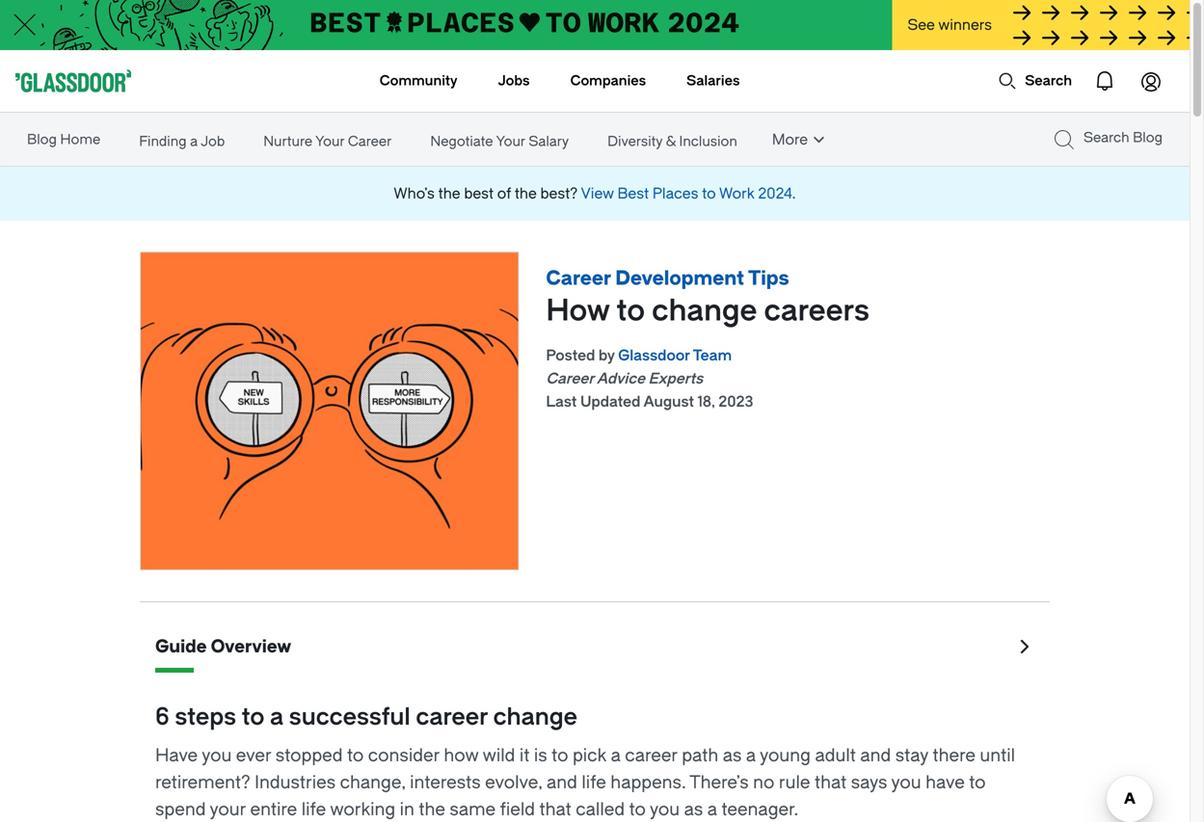 Task type: locate. For each thing, give the bounding box(es) containing it.
that
[[815, 773, 847, 793], [540, 800, 572, 820]]

teenager.
[[722, 800, 799, 820]]

your right nurture
[[315, 134, 345, 150]]

0 vertical spatial change
[[652, 294, 758, 328]]

0 horizontal spatial and
[[547, 773, 578, 793]]

1 vertical spatial you
[[892, 773, 922, 793]]

1 horizontal spatial career
[[625, 746, 678, 766]]

0 vertical spatial that
[[815, 773, 847, 793]]

you
[[202, 746, 232, 766], [892, 773, 922, 793], [650, 800, 680, 820]]

to down career development tips link
[[617, 294, 645, 328]]

called
[[576, 800, 625, 820]]

change
[[652, 294, 758, 328], [494, 704, 578, 731]]

blog home
[[27, 132, 101, 148]]

career
[[416, 704, 488, 731], [625, 746, 678, 766]]

by
[[599, 347, 615, 365]]

that down adult
[[815, 773, 847, 793]]

stopped
[[276, 746, 343, 766]]

1 vertical spatial as
[[685, 800, 704, 820]]

guide overview
[[155, 637, 292, 657]]

blog
[[1134, 130, 1163, 146], [27, 132, 57, 148]]

evolve,
[[485, 773, 543, 793]]

negotiate
[[431, 134, 493, 150]]

1 horizontal spatial search
[[1084, 130, 1130, 146]]

you down stay
[[892, 773, 922, 793]]

search
[[1026, 73, 1073, 89], [1084, 130, 1130, 146]]

and
[[861, 746, 892, 766], [547, 773, 578, 793]]

lottie animation container image
[[1082, 58, 1129, 104], [1129, 58, 1175, 104], [1129, 58, 1175, 104], [999, 71, 1018, 91]]

as
[[723, 746, 742, 766], [685, 800, 704, 820]]

2024.
[[759, 185, 796, 203]]

change up "is"
[[494, 704, 578, 731]]

a right pick
[[611, 746, 621, 766]]

0 vertical spatial life
[[582, 773, 607, 793]]

jobs link
[[498, 50, 530, 112]]

change inside career development tips how to change careers
[[652, 294, 758, 328]]

career up how
[[416, 704, 488, 731]]

your for negotiate
[[496, 134, 526, 150]]

steps
[[175, 704, 236, 731]]

2023
[[719, 394, 754, 411]]

best
[[618, 185, 649, 203]]

1 vertical spatial and
[[547, 773, 578, 793]]

view
[[581, 185, 614, 203]]

life down industries
[[302, 800, 326, 820]]

jobs
[[498, 73, 530, 89]]

the left best
[[439, 185, 461, 203]]

your left salary
[[496, 134, 526, 150]]

0 vertical spatial and
[[861, 746, 892, 766]]

see winners link
[[893, 0, 1190, 52]]

and up says
[[861, 746, 892, 766]]

0 vertical spatial career
[[416, 704, 488, 731]]

the right in on the bottom of page
[[419, 800, 446, 820]]

1 horizontal spatial as
[[723, 746, 742, 766]]

you up retirement?
[[202, 746, 232, 766]]

life down pick
[[582, 773, 607, 793]]

and down "is"
[[547, 773, 578, 793]]

career inside have you ever stopped to consider how wild it is to pick a career path as a young adult and stay there until retirement? industries change, interests evolve, and life happens. there's no rule that says you have to spend your entire life working in the same field that called to you as a teenager.
[[625, 746, 678, 766]]

a
[[190, 134, 198, 150], [270, 704, 284, 731], [611, 746, 621, 766], [747, 746, 756, 766], [708, 800, 718, 820]]

career
[[348, 134, 392, 150], [546, 267, 611, 290], [546, 370, 594, 388]]

companies link
[[571, 50, 646, 112]]

1 vertical spatial career
[[625, 746, 678, 766]]

0 horizontal spatial search
[[1026, 73, 1073, 89]]

1 vertical spatial search
[[1084, 130, 1130, 146]]

your
[[315, 134, 345, 150], [496, 134, 526, 150]]

guide
[[155, 637, 207, 657]]

nurture your career
[[264, 134, 392, 150]]

you down happens.
[[650, 800, 680, 820]]

best?
[[541, 185, 578, 203]]

career down posted
[[546, 370, 594, 388]]

search inside button
[[1026, 73, 1073, 89]]

to inside career development tips how to change careers
[[617, 294, 645, 328]]

a up ever
[[270, 704, 284, 731]]

0 horizontal spatial as
[[685, 800, 704, 820]]

change,
[[340, 773, 406, 793]]

spend
[[155, 800, 206, 820]]

0 vertical spatial search
[[1026, 73, 1073, 89]]

2 your from the left
[[496, 134, 526, 150]]

best
[[464, 185, 494, 203]]

1 vertical spatial career
[[546, 267, 611, 290]]

to down happens.
[[630, 800, 646, 820]]

0 horizontal spatial change
[[494, 704, 578, 731]]

inclusion
[[680, 134, 738, 150]]

career down community link
[[348, 134, 392, 150]]

search button
[[989, 62, 1082, 100]]

glassdoor team link
[[619, 347, 732, 365]]

1 horizontal spatial change
[[652, 294, 758, 328]]

life
[[582, 773, 607, 793], [302, 800, 326, 820]]

career up how
[[546, 267, 611, 290]]

career up happens.
[[625, 746, 678, 766]]

0 vertical spatial career
[[348, 134, 392, 150]]

a up no
[[747, 746, 756, 766]]

change down development
[[652, 294, 758, 328]]

1 horizontal spatial life
[[582, 773, 607, 793]]

1 horizontal spatial you
[[650, 800, 680, 820]]

0 horizontal spatial you
[[202, 746, 232, 766]]

a left the job at the top left
[[190, 134, 198, 150]]

no
[[754, 773, 775, 793]]

1 vertical spatial that
[[540, 800, 572, 820]]

to right "is"
[[552, 746, 569, 766]]

wild
[[483, 746, 516, 766]]

1 your from the left
[[315, 134, 345, 150]]

as down there's
[[685, 800, 704, 820]]

as up there's
[[723, 746, 742, 766]]

overview
[[211, 637, 292, 657]]

the right of
[[515, 185, 537, 203]]

lottie animation container image inside 'search' button
[[999, 71, 1018, 91]]

entire
[[250, 800, 297, 820]]

0 horizontal spatial your
[[315, 134, 345, 150]]

your
[[210, 800, 246, 820]]

a down there's
[[708, 800, 718, 820]]

negotiate your salary
[[431, 134, 569, 150]]

0 horizontal spatial life
[[302, 800, 326, 820]]

1 horizontal spatial your
[[496, 134, 526, 150]]

interests
[[410, 773, 481, 793]]

that right field
[[540, 800, 572, 820]]

1 horizontal spatial blog
[[1134, 130, 1163, 146]]

2 vertical spatial career
[[546, 370, 594, 388]]

salaries
[[687, 73, 740, 89]]

blog home link
[[23, 115, 104, 165]]

lottie animation container image
[[303, 50, 381, 110], [303, 50, 381, 110], [1082, 58, 1129, 104], [999, 71, 1018, 91]]

1 vertical spatial change
[[494, 704, 578, 731]]



Task type: describe. For each thing, give the bounding box(es) containing it.
1 vertical spatial life
[[302, 800, 326, 820]]

1 horizontal spatial that
[[815, 773, 847, 793]]

successful
[[289, 704, 411, 731]]

young
[[760, 746, 811, 766]]

finding
[[139, 134, 187, 150]]

your for nurture
[[315, 134, 345, 150]]

lottie animation container image inside 'search' button
[[999, 71, 1018, 91]]

tips
[[749, 267, 790, 290]]

community link
[[380, 50, 458, 112]]

finding a job
[[139, 134, 225, 150]]

career inside 'posted by glassdoor team career advice experts last updated august 18, 2023'
[[546, 370, 594, 388]]

careers
[[764, 294, 870, 328]]

nurture
[[264, 134, 313, 150]]

1 horizontal spatial and
[[861, 746, 892, 766]]

posted
[[546, 347, 596, 365]]

community
[[380, 73, 458, 89]]

search for search blog
[[1084, 130, 1130, 146]]

to left work
[[702, 185, 716, 203]]

salaries link
[[687, 50, 740, 112]]

who's
[[394, 185, 435, 203]]

work
[[720, 185, 755, 203]]

field
[[500, 800, 535, 820]]

it
[[520, 746, 530, 766]]

career development tips link
[[546, 267, 790, 290]]

there
[[933, 746, 976, 766]]

the inside have you ever stopped to consider how wild it is to pick a career path as a young adult and stay there until retirement? industries change, interests evolve, and life happens. there's no rule that says you have to spend your entire life working in the same field that called to you as a teenager.
[[419, 800, 446, 820]]

winners
[[939, 16, 993, 34]]

2 vertical spatial you
[[650, 800, 680, 820]]

consider
[[368, 746, 440, 766]]

see
[[908, 16, 936, 34]]

happens.
[[611, 773, 686, 793]]

working
[[330, 800, 396, 820]]

advice
[[597, 370, 645, 388]]

6
[[155, 704, 170, 731]]

path
[[682, 746, 719, 766]]

experts
[[649, 370, 703, 388]]

same
[[450, 800, 496, 820]]

ever
[[236, 746, 271, 766]]

0 vertical spatial you
[[202, 746, 232, 766]]

who's the best of the best? view best places to work 2024.
[[394, 185, 796, 203]]

retirement?
[[155, 773, 250, 793]]

have
[[155, 746, 198, 766]]

career development tips how to change careers
[[546, 267, 870, 328]]

how
[[546, 294, 610, 328]]

0 vertical spatial as
[[723, 746, 742, 766]]

rule
[[779, 773, 811, 793]]

team
[[693, 347, 732, 365]]

0 horizontal spatial career
[[416, 704, 488, 731]]

companies
[[571, 73, 646, 89]]

diversity & inclusion
[[608, 134, 738, 150]]

adult
[[816, 746, 857, 766]]

0 horizontal spatial blog
[[27, 132, 57, 148]]

to up ever
[[242, 704, 265, 731]]

search for search
[[1026, 73, 1073, 89]]

august
[[644, 394, 695, 411]]

search blog
[[1084, 130, 1163, 146]]

development
[[616, 267, 745, 290]]

&
[[666, 134, 676, 150]]

see winners
[[908, 16, 993, 34]]

have
[[926, 773, 965, 793]]

says
[[852, 773, 888, 793]]

is
[[534, 746, 548, 766]]

updated
[[581, 394, 641, 411]]

to right have
[[970, 773, 986, 793]]

2 horizontal spatial you
[[892, 773, 922, 793]]

glassdoor
[[619, 347, 690, 365]]

to up change,
[[347, 746, 364, 766]]

more
[[773, 131, 808, 149]]

home
[[60, 132, 101, 148]]

there's
[[690, 773, 749, 793]]

of
[[498, 185, 511, 203]]

salary
[[529, 134, 569, 150]]

have you ever stopped to consider how wild it is to pick a career path as a young adult and stay there until retirement? industries change, interests evolve, and life happens. there's no rule that says you have to spend your entire life working in the same field that called to you as a teenager.
[[155, 746, 1016, 820]]

stay
[[896, 746, 929, 766]]

view best places to work 2024. link
[[581, 185, 796, 203]]

job
[[201, 134, 225, 150]]

6 steps to a successful career change
[[155, 704, 578, 731]]

pick
[[573, 746, 607, 766]]

0 horizontal spatial that
[[540, 800, 572, 820]]

last
[[546, 394, 577, 411]]

in
[[400, 800, 415, 820]]

until
[[981, 746, 1016, 766]]

18,
[[698, 394, 715, 411]]

places
[[653, 185, 699, 203]]

career inside career development tips how to change careers
[[546, 267, 611, 290]]

industries
[[255, 773, 336, 793]]

how
[[444, 746, 479, 766]]

diversity
[[608, 134, 663, 150]]

posted by glassdoor team career advice experts last updated august 18, 2023
[[546, 347, 754, 411]]



Task type: vqa. For each thing, say whether or not it's contained in the screenshot.
leftmost K
no



